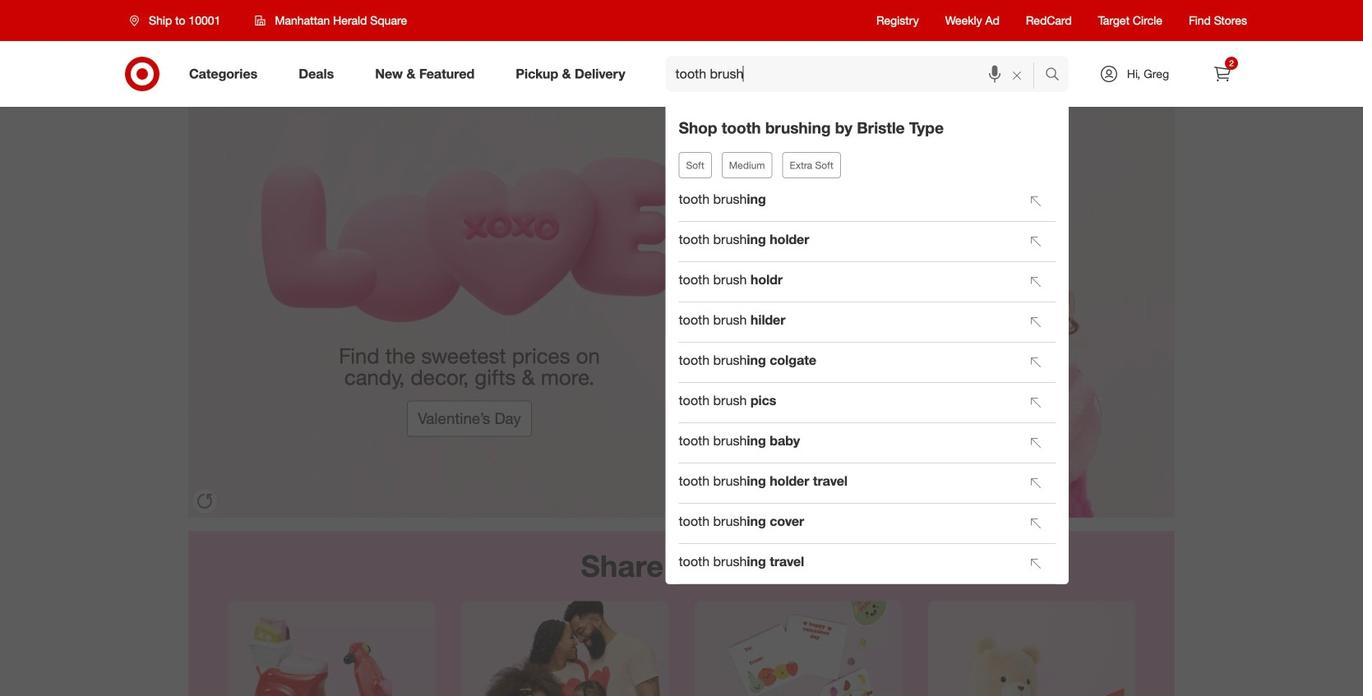 Task type: locate. For each thing, give the bounding box(es) containing it.
What can we help you find? suggestions appear below search field
[[666, 56, 1049, 92]]

love image
[[188, 107, 1175, 518]]



Task type: vqa. For each thing, say whether or not it's contained in the screenshot.
Love image
yes



